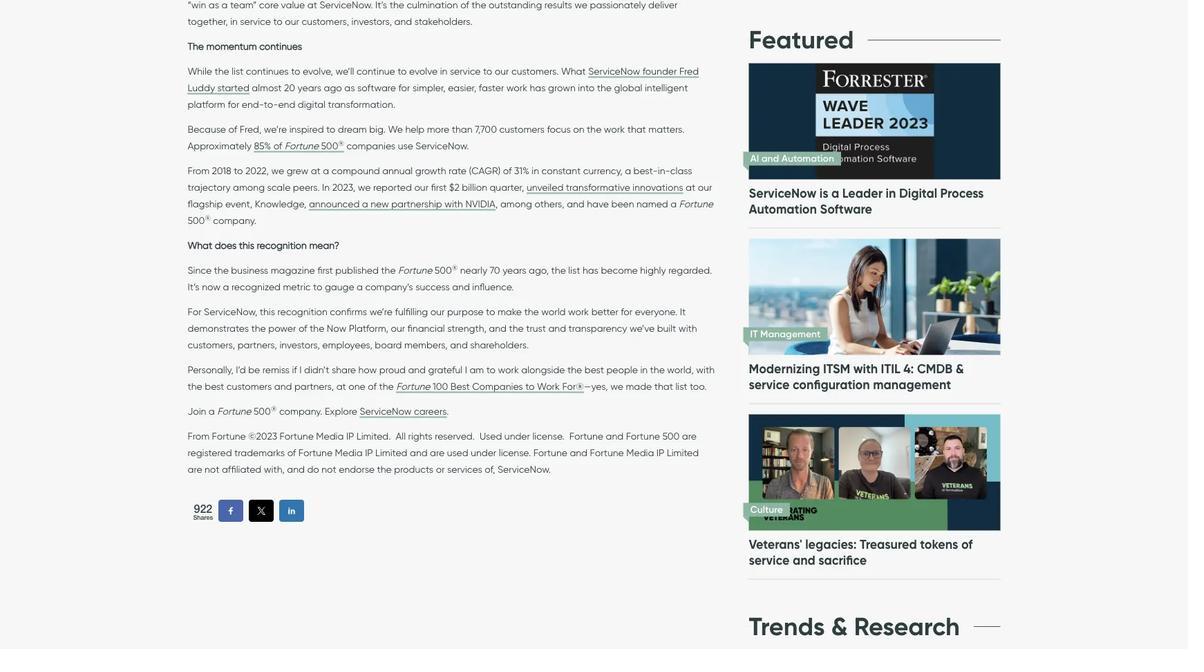 Task type: locate. For each thing, give the bounding box(es) containing it.
service up easier,
[[450, 66, 481, 78]]

1 vertical spatial from
[[188, 431, 209, 443]]

to inside because of fred, we're inspired to dream big. we help more than 7,700 customers focus on the work that matters. approximately
[[326, 124, 335, 136]]

with inside personally, i'd be remiss if i didn't share how proud and grateful i am to work alongside the best people in the world, with the best customers and partners, at one of the
[[696, 364, 715, 376]]

2 horizontal spatial are
[[682, 431, 697, 443]]

®
[[338, 139, 344, 148], [205, 214, 211, 223], [452, 264, 458, 272], [271, 405, 277, 413]]

what up since
[[188, 240, 212, 252]]

the up trust
[[524, 306, 539, 318]]

2 horizontal spatial list
[[676, 381, 687, 393]]

among down 2022,
[[233, 182, 265, 194]]

servicenow inside servicenow founder fred luddy started
[[588, 66, 640, 78]]

0 vertical spatial best
[[585, 364, 604, 376]]

1 vertical spatial list
[[568, 265, 580, 277]]

announced
[[309, 199, 360, 210]]

to right am
[[486, 364, 496, 376]]

0 vertical spatial we
[[271, 165, 284, 177]]

recognized
[[231, 281, 281, 293]]

1 horizontal spatial what
[[561, 66, 586, 78]]

our inside at our flagship event, knowledge,
[[698, 182, 712, 194]]

0 horizontal spatial for
[[228, 99, 239, 111]]

1 vertical spatial partners,
[[294, 381, 334, 393]]

celebrating veterans: three veteran employees at servicenow image
[[746, 401, 1003, 545]]

0 horizontal spatial years
[[298, 82, 321, 94]]

and inside nearly 70 years ago, the list has become highly regarded. it's now a recognized metric to gauge a company's success and influence.
[[452, 281, 470, 293]]

are down too.
[[682, 431, 697, 443]]

for right better
[[621, 306, 633, 318]]

automation down ai and automation
[[749, 202, 817, 217]]

1 vertical spatial this
[[260, 306, 275, 318]]

that left matters.
[[627, 124, 646, 136]]

configuration
[[793, 377, 870, 393]]

2 horizontal spatial ip
[[657, 447, 664, 459]]

the down proud
[[379, 381, 394, 393]]

now
[[202, 281, 220, 293]]

platform
[[188, 99, 225, 111]]

0 horizontal spatial best
[[205, 381, 224, 393]]

and down nearly
[[452, 281, 470, 293]]

we down compound
[[358, 182, 371, 194]]

work inside personally, i'd be remiss if i didn't share how proud and grateful i am to work alongside the best people in the world, with the best customers and partners, at one of the
[[498, 364, 519, 376]]

0 horizontal spatial servicenow
[[360, 406, 412, 418]]

0 horizontal spatial first
[[317, 265, 333, 277]]

gauge
[[325, 281, 354, 293]]

500 inside 85% of fortune 500 ® companies use servicenow.
[[321, 140, 338, 152]]

does
[[215, 240, 237, 252]]

from up trajectory
[[188, 165, 209, 177]]

now
[[327, 323, 347, 335]]

servicenow inside servicenow is a leader in digital process automation software
[[749, 186, 817, 201]]

servicenow down ai and automation
[[749, 186, 817, 201]]

it
[[750, 328, 758, 340]]

are up or
[[430, 447, 445, 459]]

500 inside the join a fortune 500 ® company. explore servicenow careers .
[[254, 406, 271, 418]]

500 down the dream
[[321, 140, 338, 152]]

0 vertical spatial we're
[[264, 124, 287, 136]]

of left fred,
[[228, 124, 237, 136]]

1 from from the top
[[188, 165, 209, 177]]

world,
[[667, 364, 694, 376]]

that down world,
[[654, 381, 673, 393]]

demonstrates
[[188, 323, 249, 335]]

0 horizontal spatial that
[[627, 124, 646, 136]]

0 horizontal spatial not
[[205, 464, 219, 476]]

31%
[[514, 165, 529, 177]]

0 vertical spatial servicenow.
[[416, 140, 469, 152]]

servicenow. down more
[[416, 140, 469, 152]]

at
[[311, 165, 321, 177], [686, 182, 696, 194], [336, 381, 346, 393]]

and down world
[[548, 323, 566, 335]]

we
[[271, 165, 284, 177], [358, 182, 371, 194], [610, 381, 623, 393]]

named
[[637, 199, 668, 210]]

and right ai at top right
[[762, 153, 779, 165]]

it
[[680, 306, 686, 318]]

our inside from 2018 to 2022, we grew at a compound annual growth rate (cagr) of 31% in constant currency, a best-in-class trajectory among scale peers. in 2023, we reported our first $2 billion quarter,
[[414, 182, 429, 194]]

has left become
[[583, 265, 599, 277]]

among inside announced a new partnership with nvidia , among others, and have been named a fortune 500 ® company.
[[500, 199, 532, 210]]

this up "power"
[[260, 306, 275, 318]]

0 horizontal spatial customers
[[227, 381, 272, 393]]

of inside veterans' legacies: treasured tokens of service and sacrifice
[[961, 537, 973, 553]]

company. down event,
[[213, 215, 256, 227]]

922
[[194, 502, 212, 515]]

company. inside the join a fortune 500 ® company. explore servicenow careers .
[[279, 406, 322, 418]]

better
[[591, 306, 619, 318]]

ip
[[346, 431, 354, 443], [365, 447, 373, 459], [657, 447, 664, 459]]

into
[[578, 82, 595, 94]]

2 horizontal spatial servicenow
[[749, 186, 817, 201]]

0 vertical spatial service
[[450, 66, 481, 78]]

years inside almost 20 years ago as software for simpler, easier, faster work has grown into the global intelligent platform for end-to-end digital transformation.
[[298, 82, 321, 94]]

1 horizontal spatial years
[[503, 265, 526, 277]]

recognition for mean?
[[257, 240, 307, 252]]

0 horizontal spatial &
[[831, 611, 848, 642]]

servicenow inside the join a fortune 500 ® company. explore servicenow careers .
[[360, 406, 412, 418]]

the inside almost 20 years ago as software for simpler, easier, faster work has grown into the global intelligent platform for end-to-end digital transformation.
[[597, 82, 612, 94]]

world
[[541, 306, 566, 318]]

list inside nearly 70 years ago, the list has become highly regarded. it's now a recognized metric to gauge a company's success and influence.
[[568, 265, 580, 277]]

0 horizontal spatial this
[[239, 240, 254, 252]]

servicenow. inside 85% of fortune 500 ® companies use servicenow.
[[416, 140, 469, 152]]

with inside for servicenow, this recognition confirms we're fulfilling our purpose to make the world work better for everyone. it demonstrates the power of the now platform, our financial strength, and the trust and transparency we've built with customers, partners, investors, employees, board members, and shareholders.
[[679, 323, 697, 335]]

® inside the join a fortune 500 ® company. explore servicenow careers .
[[271, 405, 277, 413]]

from for from fortune ©2023 fortune media ip limited.  all rights reserved.  used under license.  fortune and fortune 500 are registered trademarks of fortune media ip limited and are used under license. fortune and fortune media ip limited are not affiliated with, and do not endorse the products or services of, servicenow.
[[188, 431, 209, 443]]

our right innovations
[[698, 182, 712, 194]]

® left nearly
[[452, 264, 458, 272]]

® down the dream
[[338, 139, 344, 148]]

recognition inside for servicenow, this recognition confirms we're fulfilling our purpose to make the world work better for everyone. it demonstrates the power of the now platform, our financial strength, and the trust and transparency we've built with customers, partners, investors, employees, board members, and shareholders.
[[278, 306, 328, 318]]

not right do
[[322, 464, 336, 476]]

the right endorse
[[377, 464, 392, 476]]

join a fortune 500 ® company. explore servicenow careers .
[[188, 405, 449, 418]]

1 vertical spatial customers
[[227, 381, 272, 393]]

® inside since the business magazine first published the fortune 500 ®
[[452, 264, 458, 272]]

in
[[322, 182, 330, 194]]

the inside nearly 70 years ago, the list has become highly regarded. it's now a recognized metric to gauge a company's success and influence.
[[551, 265, 566, 277]]

ai and automation
[[750, 153, 834, 165]]

a down published
[[357, 281, 363, 293]]

customers right 7,700 at the top
[[499, 124, 545, 136]]

fortune inside 85% of fortune 500 ® companies use servicenow.
[[285, 140, 319, 152]]

of inside for servicenow, this recognition confirms we're fulfilling our purpose to make the world work better for everyone. it demonstrates the power of the now platform, our financial strength, and the trust and transparency we've built with customers, partners, investors, employees, board members, and shareholders.
[[299, 323, 307, 335]]

0 vertical spatial servicenow
[[588, 66, 640, 78]]

1 horizontal spatial under
[[504, 431, 530, 443]]

2023,
[[332, 182, 355, 194]]

to down since the business magazine first published the fortune 500 ®
[[313, 281, 322, 293]]

almost 20 years ago as software for simpler, easier, faster work has grown into the global intelligent platform for end-to-end digital transformation.
[[188, 82, 688, 111]]

years
[[298, 82, 321, 94], [503, 265, 526, 277]]

1 horizontal spatial are
[[430, 447, 445, 459]]

announced a new partnership with nvidia link
[[309, 199, 496, 211]]

our up faster
[[495, 66, 509, 78]]

rights
[[408, 431, 433, 443]]

servicenow.
[[416, 140, 469, 152], [498, 464, 551, 476]]

this
[[239, 240, 254, 252], [260, 306, 275, 318]]

knowledge,
[[255, 199, 307, 210]]

of inside personally, i'd be remiss if i didn't share how proud and grateful i am to work alongside the best people in the world, with the best customers and partners, at one of the
[[368, 381, 377, 393]]

servicenow up all
[[360, 406, 412, 418]]

1 horizontal spatial for
[[398, 82, 410, 94]]

® up ©2023
[[271, 405, 277, 413]]

among down quarter,
[[500, 199, 532, 210]]

1 horizontal spatial this
[[260, 306, 275, 318]]

1 horizontal spatial limited
[[667, 447, 699, 459]]

1 vertical spatial company.
[[279, 406, 322, 418]]

highly
[[640, 265, 666, 277]]

2 not from the left
[[322, 464, 336, 476]]

® inside 85% of fortune 500 ® companies use servicenow.
[[338, 139, 344, 148]]

to left the dream
[[326, 124, 335, 136]]

0 vertical spatial this
[[239, 240, 254, 252]]

2 horizontal spatial at
[[686, 182, 696, 194]]

1 vertical spatial under
[[471, 447, 496, 459]]

1 horizontal spatial at
[[336, 381, 346, 393]]

2 from from the top
[[188, 431, 209, 443]]

0 horizontal spatial has
[[530, 82, 546, 94]]

2 horizontal spatial for
[[621, 306, 633, 318]]

1 vertical spatial service
[[749, 377, 790, 393]]

7,700
[[475, 124, 497, 136]]

forrester wave leader 2023: digital process automation software image
[[746, 49, 1003, 194]]

company's
[[365, 281, 413, 293]]

customers inside personally, i'd be remiss if i didn't share how proud and grateful i am to work alongside the best people in the world, with the best customers and partners, at one of the
[[227, 381, 272, 393]]

automation up is
[[782, 153, 834, 165]]

years up digital
[[298, 82, 321, 94]]

partners, down the didn't
[[294, 381, 334, 393]]

1 vertical spatial at
[[686, 182, 696, 194]]

1 horizontal spatial list
[[568, 265, 580, 277]]

influence.
[[472, 281, 514, 293]]

0 horizontal spatial what
[[188, 240, 212, 252]]

on
[[573, 124, 585, 136]]

years inside nearly 70 years ago, the list has become highly regarded. it's now a recognized metric to gauge a company's success and influence.
[[503, 265, 526, 277]]

for down started
[[228, 99, 239, 111]]

0 vertical spatial has
[[530, 82, 546, 94]]

we're inside for servicenow, this recognition confirms we're fulfilling our purpose to make the world work better for everyone. it demonstrates the power of the now platform, our financial strength, and the trust and transparency we've built with customers, partners, investors, employees, board members, and shareholders.
[[370, 306, 393, 318]]

quarter,
[[490, 182, 524, 194]]

i left am
[[465, 364, 467, 376]]

1 vertical spatial automation
[[749, 202, 817, 217]]

1 horizontal spatial servicenow.
[[498, 464, 551, 476]]

of right 85% at the top of page
[[273, 140, 282, 152]]

use
[[398, 140, 413, 152]]

servicenow for founder
[[588, 66, 640, 78]]

of right "tokens"
[[961, 537, 973, 553]]

automation
[[782, 153, 834, 165], [749, 202, 817, 217]]

the up "for®"
[[568, 364, 582, 376]]

1 vertical spatial what
[[188, 240, 212, 252]]

cmdb
[[917, 361, 953, 377]]

partners, up be
[[238, 340, 277, 351]]

partners, inside personally, i'd be remiss if i didn't share how proud and grateful i am to work alongside the best people in the world, with the best customers and partners, at one of the
[[294, 381, 334, 393]]

500 inside since the business magazine first published the fortune 500 ®
[[435, 265, 452, 277]]

what up grown
[[561, 66, 586, 78]]

of inside from fortune ©2023 fortune media ip limited.  all rights reserved.  used under license.  fortune and fortune 500 are registered trademarks of fortune media ip limited and are used under license. fortune and fortune media ip limited are not affiliated with, and do not endorse the products or services of, servicenow.
[[287, 447, 296, 459]]

company. inside announced a new partnership with nvidia , among others, and have been named a fortune 500 ® company.
[[213, 215, 256, 227]]

facebook sharing button image
[[225, 506, 237, 517]]

500 down the flagship
[[188, 215, 205, 227]]

the inside from fortune ©2023 fortune media ip limited.  all rights reserved.  used under license.  fortune and fortune 500 are registered trademarks of fortune media ip limited and are used under license. fortune and fortune media ip limited are not affiliated with, and do not endorse the products or services of, servicenow.
[[377, 464, 392, 476]]

1 vertical spatial first
[[317, 265, 333, 277]]

scale
[[267, 182, 291, 194]]

linkedin sharing button image
[[286, 506, 297, 517]]

1 vertical spatial we're
[[370, 306, 393, 318]]

1 horizontal spatial we
[[358, 182, 371, 194]]

recognition down metric
[[278, 306, 328, 318]]

work inside almost 20 years ago as software for simpler, easier, faster work has grown into the global intelligent platform for end-to-end digital transformation.
[[507, 82, 527, 94]]

1 horizontal spatial that
[[654, 381, 673, 393]]

innovations
[[633, 182, 683, 194]]

0 vertical spatial customers
[[499, 124, 545, 136]]

1 horizontal spatial ip
[[365, 447, 373, 459]]

end-
[[242, 99, 264, 111]]

billion
[[462, 182, 487, 194]]

with inside announced a new partnership with nvidia , among others, and have been named a fortune 500 ® company.
[[445, 199, 463, 210]]

best down personally,
[[205, 381, 224, 393]]

limited down all
[[375, 447, 407, 459]]

mean?
[[309, 240, 339, 252]]

among inside from 2018 to 2022, we grew at a compound annual growth rate (cagr) of 31% in constant currency, a best-in-class trajectory among scale peers. in 2023, we reported our first $2 billion quarter,
[[233, 182, 265, 194]]

from
[[188, 165, 209, 177], [188, 431, 209, 443]]

power
[[268, 323, 296, 335]]

the left world,
[[650, 364, 665, 376]]

fortune inside announced a new partnership with nvidia , among others, and have been named a fortune 500 ® company.
[[679, 199, 713, 210]]

1 horizontal spatial company.
[[279, 406, 322, 418]]

1 vertical spatial among
[[500, 199, 532, 210]]

of inside because of fred, we're inspired to dream big. we help more than 7,700 customers focus on the work that matters. approximately
[[228, 124, 237, 136]]

built
[[657, 323, 676, 335]]

0 vertical spatial that
[[627, 124, 646, 136]]

1 not from the left
[[205, 464, 219, 476]]

0 horizontal spatial limited
[[375, 447, 407, 459]]

and down legacies:
[[793, 553, 816, 568]]

regarded.
[[669, 265, 712, 277]]

company. left explore
[[279, 406, 322, 418]]

0 vertical spatial continues
[[259, 41, 302, 53]]

and right license.
[[570, 447, 588, 459]]

500
[[321, 140, 338, 152], [188, 215, 205, 227], [435, 265, 452, 277], [254, 406, 271, 418], [662, 431, 680, 443]]

1 vertical spatial best
[[205, 381, 224, 393]]

1 vertical spatial years
[[503, 265, 526, 277]]

1 horizontal spatial has
[[583, 265, 599, 277]]

sacrifice
[[819, 553, 867, 568]]

list down world,
[[676, 381, 687, 393]]

the up now
[[214, 265, 229, 277]]

0 horizontal spatial servicenow.
[[416, 140, 469, 152]]

0 vertical spatial under
[[504, 431, 530, 443]]

grateful
[[428, 364, 463, 376]]

best up the —yes,
[[585, 364, 604, 376]]

members,
[[404, 340, 448, 351]]

1 vertical spatial continues
[[246, 66, 289, 78]]

1 horizontal spatial servicenow
[[588, 66, 640, 78]]

to left evolve
[[398, 66, 407, 78]]

explore
[[325, 406, 357, 418]]

first inside since the business magazine first published the fortune 500 ®
[[317, 265, 333, 277]]

1 horizontal spatial we're
[[370, 306, 393, 318]]

0 horizontal spatial at
[[311, 165, 321, 177]]

1 vertical spatial has
[[583, 265, 599, 277]]

2 vertical spatial servicenow
[[360, 406, 412, 418]]

become
[[601, 265, 638, 277]]

servicenow up global
[[588, 66, 640, 78]]

media up endorse
[[335, 447, 363, 459]]

software
[[357, 82, 396, 94]]

continues up the 20
[[259, 41, 302, 53]]

this inside for servicenow, this recognition confirms we're fulfilling our purpose to make the world work better for everyone. it demonstrates the power of the now platform, our financial strength, and the trust and transparency we've built with customers, partners, investors, employees, board members, and shareholders.
[[260, 306, 275, 318]]

to left make
[[486, 306, 495, 318]]

configuration management: woman in front of high-rise window working on a laptop image
[[746, 225, 1003, 369]]

with down $2
[[445, 199, 463, 210]]

at inside from 2018 to 2022, we grew at a compound annual growth rate (cagr) of 31% in constant currency, a best-in-class trajectory among scale peers. in 2023, we reported our first $2 billion quarter,
[[311, 165, 321, 177]]

if
[[292, 364, 297, 376]]

customers.
[[511, 66, 559, 78]]

500 down world,
[[662, 431, 680, 443]]

1 horizontal spatial not
[[322, 464, 336, 476]]

1 horizontal spatial i
[[465, 364, 467, 376]]

from 2018 to 2022, we grew at a compound annual growth rate (cagr) of 31% in constant currency, a best-in-class trajectory among scale peers. in 2023, we reported our first $2 billion quarter,
[[188, 165, 692, 194]]

unveiled transformative innovations link
[[527, 182, 683, 194]]

fortune inside the join a fortune 500 ® company. explore servicenow careers .
[[217, 406, 251, 418]]

of left the 31%
[[503, 165, 512, 177]]

to right 2018
[[234, 165, 243, 177]]

® inside announced a new partnership with nvidia , among others, and have been named a fortune 500 ® company.
[[205, 214, 211, 223]]

a right join
[[209, 406, 215, 418]]

0 horizontal spatial i
[[299, 364, 302, 376]]

1 vertical spatial servicenow.
[[498, 464, 551, 476]]

for inside for servicenow, this recognition confirms we're fulfilling our purpose to make the world work better for everyone. it demonstrates the power of the now platform, our financial strength, and the trust and transparency we've built with customers, partners, investors, employees, board members, and shareholders.
[[621, 306, 633, 318]]

0 vertical spatial first
[[431, 182, 447, 194]]

0 vertical spatial at
[[311, 165, 321, 177]]

work right world
[[568, 306, 589, 318]]

0 vertical spatial recognition
[[257, 240, 307, 252]]

0 vertical spatial &
[[956, 361, 964, 377]]

list up started
[[232, 66, 243, 78]]

from inside from 2018 to 2022, we grew at a compound annual growth rate (cagr) of 31% in constant currency, a best-in-class trajectory among scale peers. in 2023, we reported our first $2 billion quarter,
[[188, 165, 209, 177]]

the up started
[[215, 66, 229, 78]]

it's
[[188, 281, 200, 293]]

itil
[[881, 361, 900, 377]]

it management
[[750, 328, 821, 340]]

and left have
[[567, 199, 585, 210]]

this for servicenow,
[[260, 306, 275, 318]]

we
[[388, 124, 403, 136]]

2 vertical spatial we
[[610, 381, 623, 393]]

to inside personally, i'd be remiss if i didn't share how proud and grateful i am to work alongside the best people in the world, with the best customers and partners, at one of the
[[486, 364, 496, 376]]

at down the class
[[686, 182, 696, 194]]

® down the flagship
[[205, 214, 211, 223]]

2 vertical spatial service
[[749, 553, 790, 568]]

has down customers.
[[530, 82, 546, 94]]

join
[[188, 406, 206, 418]]

2 vertical spatial are
[[188, 464, 202, 476]]

recognition up magazine
[[257, 240, 307, 252]]

work inside because of fred, we're inspired to dream big. we help more than 7,700 customers focus on the work that matters. approximately
[[604, 124, 625, 136]]

not
[[205, 464, 219, 476], [322, 464, 336, 476]]

proud
[[379, 364, 406, 376]]

0 horizontal spatial partners,
[[238, 340, 277, 351]]

people
[[606, 364, 638, 376]]

our up board
[[391, 323, 405, 335]]

transformative
[[566, 182, 630, 194]]

that inside because of fred, we're inspired to dream big. we help more than 7,700 customers focus on the work that matters. approximately
[[627, 124, 646, 136]]

work right the on
[[604, 124, 625, 136]]

0 vertical spatial list
[[232, 66, 243, 78]]

ai
[[750, 153, 759, 165]]

for down while the list continues to evolve, we'll continue to evolve in service to our customers. what
[[398, 82, 410, 94]]

of up investors,
[[299, 323, 307, 335]]

1 horizontal spatial first
[[431, 182, 447, 194]]

under up of,
[[471, 447, 496, 459]]

the left "power"
[[251, 323, 266, 335]]

& right trends
[[831, 611, 848, 642]]

2 vertical spatial at
[[336, 381, 346, 393]]

1 horizontal spatial &
[[956, 361, 964, 377]]

from inside from fortune ©2023 fortune media ip limited.  all rights reserved.  used under license.  fortune and fortune 500 are registered trademarks of fortune media ip limited and are used under license. fortune and fortune media ip limited are not affiliated with, and do not endorse the products or services of, servicenow.
[[188, 431, 209, 443]]

&
[[956, 361, 964, 377], [831, 611, 848, 642]]

shares
[[193, 514, 213, 522]]

event,
[[225, 199, 252, 210]]

our up the partnership
[[414, 182, 429, 194]]

to up faster
[[483, 66, 492, 78]]

with left itil
[[853, 361, 878, 377]]

has inside almost 20 years ago as software for simpler, easier, faster work has grown into the global intelligent platform for end-to-end digital transformation.
[[530, 82, 546, 94]]

fred,
[[240, 124, 262, 136]]

end
[[278, 99, 295, 111]]

in right the 31%
[[532, 165, 539, 177]]

has inside nearly 70 years ago, the list has become highly regarded. it's now a recognized metric to gauge a company's success and influence.
[[583, 265, 599, 277]]

trends & research
[[749, 611, 960, 642]]

servicenow. down license.
[[498, 464, 551, 476]]

the right ago,
[[551, 265, 566, 277]]

1 vertical spatial servicenow
[[749, 186, 817, 201]]

0 vertical spatial partners,
[[238, 340, 277, 351]]

as
[[344, 82, 355, 94]]

with inside modernizing itsm with itil 4: cmdb & service configuration management
[[853, 361, 878, 377]]

500 up success
[[435, 265, 452, 277]]

0 horizontal spatial company.
[[213, 215, 256, 227]]

and inside announced a new partnership with nvidia , among others, and have been named a fortune 500 ® company.
[[567, 199, 585, 210]]

twitter sharing button image
[[256, 506, 267, 517]]

a right is
[[832, 186, 839, 201]]

0 vertical spatial among
[[233, 182, 265, 194]]

companies
[[472, 381, 523, 393]]

to-
[[264, 99, 278, 111]]

with up too.
[[696, 364, 715, 376]]



Task type: describe. For each thing, give the bounding box(es) containing it.
partners, inside for servicenow, this recognition confirms we're fulfilling our purpose to make the world work better for everyone. it demonstrates the power of the now platform, our financial strength, and the trust and transparency we've built with customers, partners, investors, employees, board members, and shareholders.
[[238, 340, 277, 351]]

85% of fortune 500 ® companies use servicenow.
[[254, 139, 469, 152]]

easier,
[[448, 82, 476, 94]]

used
[[447, 447, 468, 459]]

a right named
[[671, 199, 677, 210]]

evolve
[[409, 66, 438, 78]]

years for influence.
[[503, 265, 526, 277]]

trademarks
[[234, 447, 285, 459]]

& inside modernizing itsm with itil 4: cmdb & service configuration management
[[956, 361, 964, 377]]

research
[[854, 611, 960, 642]]

at our flagship event, knowledge,
[[188, 182, 712, 210]]

be
[[248, 364, 260, 376]]

unveiled
[[527, 182, 564, 194]]

500 inside announced a new partnership with nvidia , among others, and have been named a fortune 500 ® company.
[[188, 215, 205, 227]]

media down made
[[626, 447, 654, 459]]

ago,
[[529, 265, 549, 277]]

the down personally,
[[188, 381, 202, 393]]

of inside 85% of fortune 500 ® companies use servicenow.
[[273, 140, 282, 152]]

customers inside because of fred, we're inspired to dream big. we help more than 7,700 customers focus on the work that matters. approximately
[[499, 124, 545, 136]]

0 vertical spatial automation
[[782, 153, 834, 165]]

share
[[332, 364, 356, 376]]

1 i from the left
[[299, 364, 302, 376]]

fortune 100 best companies to work for® —yes, we made that list too.
[[396, 381, 707, 393]]

in inside personally, i'd be remiss if i didn't share how proud and grateful i am to work alongside the best people in the world, with the best customers and partners, at one of the
[[640, 364, 648, 376]]

new
[[371, 199, 389, 210]]

digital
[[298, 99, 326, 111]]

from for from 2018 to 2022, we grew at a compound annual growth rate (cagr) of 31% in constant currency, a best-in-class trajectory among scale peers. in 2023, we reported our first $2 billion quarter,
[[188, 165, 209, 177]]

for servicenow, this recognition confirms we're fulfilling our purpose to make the world work better for everyone. it demonstrates the power of the now platform, our financial strength, and the trust and transparency we've built with customers, partners, investors, employees, board members, and shareholders.
[[188, 306, 697, 351]]

rate
[[449, 165, 467, 177]]

treasured
[[860, 537, 917, 553]]

confirms
[[330, 306, 367, 318]]

featured
[[749, 25, 854, 56]]

since the business magazine first published the fortune 500 ®
[[188, 264, 458, 277]]

personally, i'd be remiss if i didn't share how proud and grateful i am to work alongside the best people in the world, with the best customers and partners, at one of the
[[188, 364, 715, 393]]

a right now
[[223, 281, 229, 293]]

constant
[[542, 165, 581, 177]]

transparency
[[569, 323, 627, 335]]

1 vertical spatial we
[[358, 182, 371, 194]]

grew
[[287, 165, 308, 177]]

work inside for servicenow, this recognition confirms we're fulfilling our purpose to make the world work better for everyone. it demonstrates the power of the now platform, our financial strength, and the trust and transparency we've built with customers, partners, investors, employees, board members, and shareholders.
[[568, 306, 589, 318]]

products
[[394, 464, 434, 476]]

dream
[[338, 124, 367, 136]]

,
[[496, 199, 498, 210]]

the momentum continues
[[188, 41, 302, 53]]

0 horizontal spatial list
[[232, 66, 243, 78]]

a up in
[[323, 165, 329, 177]]

we'll
[[336, 66, 354, 78]]

founder
[[643, 66, 677, 78]]

matters.
[[649, 124, 685, 136]]

registered
[[188, 447, 232, 459]]

global
[[614, 82, 642, 94]]

media down explore
[[316, 431, 344, 443]]

in inside servicenow is a leader in digital process automation software
[[886, 186, 896, 201]]

a left best-
[[625, 165, 631, 177]]

2018
[[212, 165, 231, 177]]

a left new
[[362, 199, 368, 210]]

0 horizontal spatial ip
[[346, 431, 354, 443]]

0 horizontal spatial are
[[188, 464, 202, 476]]

how
[[358, 364, 377, 376]]

fortune inside since the business magazine first published the fortune 500 ®
[[398, 265, 432, 277]]

and down the —yes,
[[606, 431, 624, 443]]

0 vertical spatial are
[[682, 431, 697, 443]]

the
[[188, 41, 204, 53]]

personally,
[[188, 364, 234, 376]]

transformation.
[[328, 99, 395, 111]]

1 vertical spatial that
[[654, 381, 673, 393]]

and inside veterans' legacies: treasured tokens of service and sacrifice
[[793, 553, 816, 568]]

100
[[433, 381, 448, 393]]

class
[[670, 165, 692, 177]]

automation inside servicenow is a leader in digital process automation software
[[749, 202, 817, 217]]

the inside because of fred, we're inspired to dream big. we help more than 7,700 customers focus on the work that matters. approximately
[[587, 124, 602, 136]]

endorse
[[339, 464, 375, 476]]

management
[[873, 377, 951, 393]]

to inside for servicenow, this recognition confirms we're fulfilling our purpose to make the world work better for everyone. it demonstrates the power of the now platform, our financial strength, and the trust and transparency we've built with customers, partners, investors, employees, board members, and shareholders.
[[486, 306, 495, 318]]

management
[[760, 328, 821, 340]]

simpler,
[[413, 82, 446, 94]]

itsm
[[823, 361, 850, 377]]

focus
[[547, 124, 571, 136]]

services
[[447, 464, 482, 476]]

been
[[611, 199, 634, 210]]

one
[[349, 381, 365, 393]]

am
[[470, 364, 484, 376]]

too.
[[690, 381, 707, 393]]

in inside from 2018 to 2022, we grew at a compound annual growth rate (cagr) of 31% in constant currency, a best-in-class trajectory among scale peers. in 2023, we reported our first $2 billion quarter,
[[532, 165, 539, 177]]

companies
[[347, 140, 396, 152]]

and up shareholders.
[[489, 323, 507, 335]]

years for end
[[298, 82, 321, 94]]

and down 'rights'
[[410, 447, 428, 459]]

2 i from the left
[[465, 364, 467, 376]]

to inside from 2018 to 2022, we grew at a compound annual growth rate (cagr) of 31% in constant currency, a best-in-class trajectory among scale peers. in 2023, we reported our first $2 billion quarter,
[[234, 165, 243, 177]]

in right evolve
[[440, 66, 448, 78]]

2 horizontal spatial we
[[610, 381, 623, 393]]

continue
[[357, 66, 395, 78]]

at inside at our flagship event, knowledge,
[[686, 182, 696, 194]]

announced a new partnership with nvidia , among others, and have been named a fortune 500 ® company.
[[188, 199, 713, 227]]

servicenow for is
[[749, 186, 817, 201]]

0 horizontal spatial we
[[271, 165, 284, 177]]

culture
[[750, 504, 783, 516]]

make
[[498, 306, 522, 318]]

and down remiss
[[274, 381, 292, 393]]

service inside veterans' legacies: treasured tokens of service and sacrifice
[[749, 553, 790, 568]]

faster
[[479, 82, 504, 94]]

servicenow,
[[204, 306, 257, 318]]

servicenow founder fred luddy started
[[188, 66, 699, 94]]

and down strength,
[[450, 340, 468, 351]]

customers,
[[188, 340, 235, 351]]

first inside from 2018 to 2022, we grew at a compound annual growth rate (cagr) of 31% in constant currency, a best-in-class trajectory among scale peers. in 2023, we reported our first $2 billion quarter,
[[431, 182, 447, 194]]

trends
[[749, 611, 825, 642]]

or
[[436, 464, 445, 476]]

intelligent
[[645, 82, 688, 94]]

servicenow. inside from fortune ©2023 fortune media ip limited.  all rights reserved.  used under license.  fortune and fortune 500 are registered trademarks of fortune media ip limited and are used under license. fortune and fortune media ip limited are not affiliated with, and do not endorse the products or services of, servicenow.
[[498, 464, 551, 476]]

a inside servicenow is a leader in digital process automation software
[[832, 186, 839, 201]]

0 vertical spatial for
[[398, 82, 410, 94]]

trust
[[526, 323, 546, 335]]

we're inside because of fred, we're inspired to dream big. we help more than 7,700 customers focus on the work that matters. approximately
[[264, 124, 287, 136]]

1 vertical spatial &
[[831, 611, 848, 642]]

help
[[405, 124, 425, 136]]

to left work
[[525, 381, 535, 393]]

of,
[[485, 464, 495, 476]]

big.
[[369, 124, 386, 136]]

1 horizontal spatial best
[[585, 364, 604, 376]]

to inside nearly 70 years ago, the list has become highly regarded. it's now a recognized metric to gauge a company's success and influence.
[[313, 281, 322, 293]]

and right proud
[[408, 364, 426, 376]]

2 limited from the left
[[667, 447, 699, 459]]

4:
[[904, 361, 914, 377]]

0 horizontal spatial under
[[471, 447, 496, 459]]

1 vertical spatial for
[[228, 99, 239, 111]]

the left now
[[310, 323, 324, 335]]

this for does
[[239, 240, 254, 252]]

service inside modernizing itsm with itil 4: cmdb & service configuration management
[[749, 377, 790, 393]]

1 limited from the left
[[375, 447, 407, 459]]

0 vertical spatial what
[[561, 66, 586, 78]]

500 inside from fortune ©2023 fortune media ip limited.  all rights reserved.  used under license.  fortune and fortune 500 are registered trademarks of fortune media ip limited and are used under license. fortune and fortune media ip limited are not affiliated with, and do not endorse the products or services of, servicenow.
[[662, 431, 680, 443]]

our up financial
[[430, 306, 445, 318]]

to up the 20
[[291, 66, 300, 78]]

leader
[[842, 186, 883, 201]]

the down make
[[509, 323, 524, 335]]

board
[[375, 340, 402, 351]]

software
[[820, 202, 872, 217]]

a inside the join a fortune 500 ® company. explore servicenow careers .
[[209, 406, 215, 418]]

at inside personally, i'd be remiss if i didn't share how proud and grateful i am to work alongside the best people in the world, with the best customers and partners, at one of the
[[336, 381, 346, 393]]

of inside from 2018 to 2022, we grew at a compound annual growth rate (cagr) of 31% in constant currency, a best-in-class trajectory among scale peers. in 2023, we reported our first $2 billion quarter,
[[503, 165, 512, 177]]

the up company's
[[381, 265, 396, 277]]

alongside
[[521, 364, 565, 376]]

and left do
[[287, 464, 305, 476]]

annual
[[382, 165, 413, 177]]

2 vertical spatial list
[[676, 381, 687, 393]]

recognition for confirms
[[278, 306, 328, 318]]

approximately
[[188, 140, 252, 152]]

affiliated
[[222, 464, 261, 476]]

servicenow founder fred luddy started link
[[188, 66, 699, 95]]



Task type: vqa. For each thing, say whether or not it's contained in the screenshot.
Shares on the left of page
yes



